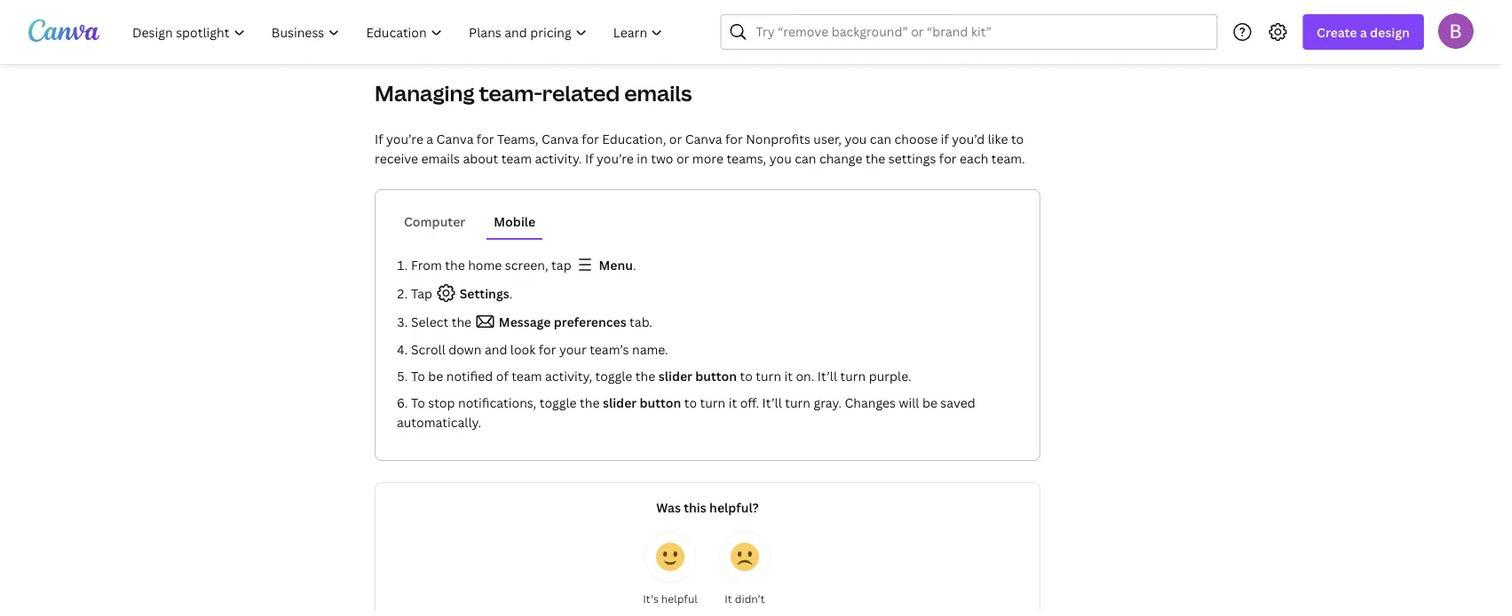 Task type: describe. For each thing, give the bounding box(es) containing it.
1 vertical spatial or
[[677, 150, 690, 167]]

to for to be notified of team activity, toggle the
[[411, 367, 425, 384]]

choose
[[895, 130, 938, 147]]

teams,
[[727, 150, 767, 167]]

create
[[1318, 24, 1358, 40]]

1 horizontal spatial .
[[633, 256, 637, 273]]

turn up off.
[[756, 367, 782, 384]]

to be notified of team activity, toggle the slider button to turn it on. it'll turn purple.
[[411, 367, 912, 384]]

from the home screen, tap
[[411, 256, 575, 273]]

to for to stop notifications, toggle the
[[411, 394, 425, 411]]

menu .
[[599, 256, 637, 273]]

message
[[499, 313, 551, 330]]

if
[[941, 130, 949, 147]]

mobile
[[494, 213, 536, 230]]

for right look on the bottom
[[539, 341, 556, 358]]

nonprofits
[[746, 130, 811, 147]]

notified
[[447, 367, 493, 384]]

it's
[[643, 591, 659, 606]]

0 vertical spatial or
[[670, 130, 682, 147]]

if you're a canva for teams, canva for education, or canva for nonprofits user, you can choose if you'd like to receive emails about team activity. if you're in two or more teams, you can change the settings for each team.
[[375, 130, 1026, 167]]

0 vertical spatial you
[[845, 130, 867, 147]]

of
[[496, 367, 509, 384]]

like
[[988, 130, 1009, 147]]

team-
[[479, 79, 543, 107]]

saved
[[941, 394, 976, 411]]

be inside "to turn it off. it'll turn gray. changes will be saved automatically."
[[923, 394, 938, 411]]

😔 image
[[731, 543, 759, 571]]

0 horizontal spatial you're
[[386, 130, 424, 147]]

turn down on.
[[785, 394, 811, 411]]

1 horizontal spatial it
[[785, 367, 793, 384]]

the up down
[[452, 313, 472, 330]]

from
[[411, 256, 442, 273]]

1 vertical spatial .
[[510, 285, 513, 302]]

the down name.
[[636, 367, 656, 384]]

help
[[734, 609, 757, 611]]

didn't
[[735, 591, 765, 606]]

0 vertical spatial if
[[375, 130, 383, 147]]

you'd
[[953, 130, 985, 147]]

home
[[468, 256, 502, 273]]

0 vertical spatial can
[[870, 130, 892, 147]]

3 canva from the left
[[686, 130, 723, 147]]

computer button
[[397, 204, 473, 238]]

your
[[560, 341, 587, 358]]

1 vertical spatial team
[[512, 367, 542, 384]]

turn left off.
[[700, 394, 726, 411]]

the inside if you're a canva for teams, canva for education, or canva for nonprofits user, you can choose if you'd like to receive emails about team activity. if you're in two or more teams, you can change the settings for each team.
[[866, 150, 886, 167]]

computer
[[404, 213, 466, 230]]

turn up changes
[[841, 367, 866, 384]]

1 horizontal spatial emails
[[625, 79, 692, 107]]

select the
[[411, 313, 472, 330]]

more
[[693, 150, 724, 167]]

two
[[651, 150, 674, 167]]

Try "remove background" or "brand kit" search field
[[756, 15, 1207, 49]]

each
[[960, 150, 989, 167]]

1 canva from the left
[[437, 130, 474, 147]]

scroll down and look for your team's name.
[[411, 341, 669, 358]]

menu
[[599, 256, 633, 273]]

team's
[[590, 341, 629, 358]]

message preferences
[[496, 313, 627, 330]]

notifications,
[[458, 394, 537, 411]]

emails inside if you're a canva for teams, canva for education, or canva for nonprofits user, you can choose if you'd like to receive emails about team activity. if you're in two or more teams, you can change the settings for each team.
[[422, 150, 460, 167]]

related
[[543, 79, 620, 107]]

purple.
[[869, 367, 912, 384]]

it's helpful
[[643, 591, 698, 606]]

and
[[485, 341, 508, 358]]

tap
[[552, 256, 572, 273]]

name.
[[632, 341, 669, 358]]

education,
[[603, 130, 667, 147]]

to inside if you're a canva for teams, canva for education, or canva for nonprofits user, you can choose if you'd like to receive emails about team activity. if you're in two or more teams, you can change the settings for each team.
[[1012, 130, 1024, 147]]



Task type: vqa. For each thing, say whether or not it's contained in the screenshot.
the change
yes



Task type: locate. For each thing, give the bounding box(es) containing it.
settings
[[457, 285, 510, 302]]

it'll right on.
[[818, 367, 838, 384]]

about
[[463, 150, 499, 167]]

teams,
[[497, 130, 539, 147]]

to left stop
[[411, 394, 425, 411]]

0 vertical spatial team
[[502, 150, 532, 167]]

if right the activity.
[[585, 150, 594, 167]]

to
[[411, 367, 425, 384], [411, 394, 425, 411]]

if
[[375, 130, 383, 147], [585, 150, 594, 167]]

was this helpful?
[[657, 499, 759, 516]]

managing
[[375, 79, 475, 107]]

0 vertical spatial toggle
[[596, 367, 633, 384]]

it left off.
[[729, 394, 737, 411]]

team inside if you're a canva for teams, canva for education, or canva for nonprofits user, you can choose if you'd like to receive emails about team activity. if you're in two or more teams, you can change the settings for each team.
[[502, 150, 532, 167]]

0 horizontal spatial button
[[640, 394, 682, 411]]

1 horizontal spatial slider
[[659, 367, 693, 384]]

0 horizontal spatial .
[[510, 285, 513, 302]]

0 vertical spatial to
[[1012, 130, 1024, 147]]

button down to be notified of team activity, toggle the slider button to turn it on. it'll turn purple.
[[640, 394, 682, 411]]

0 vertical spatial a
[[1361, 24, 1368, 40]]

1 vertical spatial to
[[740, 367, 753, 384]]

to up off.
[[740, 367, 753, 384]]

was
[[657, 499, 681, 516]]

it
[[785, 367, 793, 384], [729, 394, 737, 411]]

can down user,
[[795, 150, 817, 167]]

2 horizontal spatial to
[[1012, 130, 1024, 147]]

team down teams,
[[502, 150, 532, 167]]

for up the activity.
[[582, 130, 600, 147]]

1 vertical spatial to
[[411, 394, 425, 411]]

0 vertical spatial it'll
[[818, 367, 838, 384]]

off.
[[741, 394, 760, 411]]

0 vertical spatial button
[[696, 367, 737, 384]]

toggle down activity,
[[540, 394, 577, 411]]

0 horizontal spatial you
[[770, 150, 792, 167]]

0 horizontal spatial it'll
[[763, 394, 782, 411]]

be up stop
[[428, 367, 444, 384]]

it'll right off.
[[763, 394, 782, 411]]

design
[[1371, 24, 1411, 40]]

the down activity,
[[580, 394, 600, 411]]

. up message
[[510, 285, 513, 302]]

will
[[899, 394, 920, 411]]

top level navigation element
[[121, 14, 678, 50]]

1 vertical spatial you're
[[597, 150, 634, 167]]

create a design button
[[1303, 14, 1425, 50]]

to turn it off. it'll turn gray. changes will be saved automatically.
[[397, 394, 976, 430]]

a inside if you're a canva for teams, canva for education, or canva for nonprofits user, you can choose if you'd like to receive emails about team activity. if you're in two or more teams, you can change the settings for each team.
[[427, 130, 434, 147]]

1 horizontal spatial it'll
[[818, 367, 838, 384]]

1 horizontal spatial toggle
[[596, 367, 633, 384]]

0 vertical spatial slider
[[659, 367, 693, 384]]

1 vertical spatial can
[[795, 150, 817, 167]]

it left on.
[[785, 367, 793, 384]]

can
[[870, 130, 892, 147], [795, 150, 817, 167]]

you up change
[[845, 130, 867, 147]]

or right two
[[677, 150, 690, 167]]

a down managing
[[427, 130, 434, 147]]

user,
[[814, 130, 842, 147]]

0 horizontal spatial to
[[685, 394, 697, 411]]

settings
[[889, 150, 937, 167]]

.
[[633, 256, 637, 273], [510, 285, 513, 302]]

the
[[866, 150, 886, 167], [445, 256, 465, 273], [452, 313, 472, 330], [636, 367, 656, 384], [580, 394, 600, 411]]

or
[[670, 130, 682, 147], [677, 150, 690, 167]]

tab.
[[627, 313, 653, 330]]

1 vertical spatial slider
[[603, 394, 637, 411]]

1 vertical spatial a
[[427, 130, 434, 147]]

stop
[[428, 394, 455, 411]]

0 horizontal spatial a
[[427, 130, 434, 147]]

helpful?
[[710, 499, 759, 516]]

1 vertical spatial you
[[770, 150, 792, 167]]

or up two
[[670, 130, 682, 147]]

to stop notifications, toggle the slider button
[[411, 394, 682, 411]]

team
[[502, 150, 532, 167], [512, 367, 542, 384]]

it didn't help
[[725, 591, 765, 611]]

it'll inside "to turn it off. it'll turn gray. changes will be saved automatically."
[[763, 394, 782, 411]]

slider down to be notified of team activity, toggle the slider button to turn it on. it'll turn purple.
[[603, 394, 637, 411]]

0 horizontal spatial slider
[[603, 394, 637, 411]]

2 vertical spatial to
[[685, 394, 697, 411]]

to right like
[[1012, 130, 1024, 147]]

button
[[696, 367, 737, 384], [640, 394, 682, 411]]

gray.
[[814, 394, 842, 411]]

button up "to turn it off. it'll turn gray. changes will be saved automatically."
[[696, 367, 737, 384]]

0 horizontal spatial canva
[[437, 130, 474, 147]]

activity.
[[535, 150, 582, 167]]

it inside "to turn it off. it'll turn gray. changes will be saved automatically."
[[729, 394, 737, 411]]

0 horizontal spatial be
[[428, 367, 444, 384]]

scroll
[[411, 341, 446, 358]]

1 vertical spatial button
[[640, 394, 682, 411]]

emails
[[625, 79, 692, 107], [422, 150, 460, 167]]

0 horizontal spatial can
[[795, 150, 817, 167]]

receive
[[375, 150, 418, 167]]

you down nonprofits
[[770, 150, 792, 167]]

team right of
[[512, 367, 542, 384]]

it
[[725, 591, 733, 606]]

bob builder image
[[1439, 13, 1475, 49]]

you're
[[386, 130, 424, 147], [597, 150, 634, 167]]

1 horizontal spatial a
[[1361, 24, 1368, 40]]

1 horizontal spatial button
[[696, 367, 737, 384]]

0 vertical spatial .
[[633, 256, 637, 273]]

toggle
[[596, 367, 633, 384], [540, 394, 577, 411]]

if up receive
[[375, 130, 383, 147]]

screen,
[[505, 256, 549, 273]]

canva up more
[[686, 130, 723, 147]]

0 vertical spatial emails
[[625, 79, 692, 107]]

slider down name.
[[659, 367, 693, 384]]

. up 'tab.'
[[633, 256, 637, 273]]

slider
[[659, 367, 693, 384], [603, 394, 637, 411]]

🙂 image
[[656, 543, 685, 571]]

automatically.
[[397, 414, 482, 430]]

to inside "to turn it off. it'll turn gray. changes will be saved automatically."
[[685, 394, 697, 411]]

look
[[511, 341, 536, 358]]

you're up receive
[[386, 130, 424, 147]]

change
[[820, 150, 863, 167]]

team.
[[992, 150, 1026, 167]]

2 canva from the left
[[542, 130, 579, 147]]

1 horizontal spatial be
[[923, 394, 938, 411]]

managing team-related emails
[[375, 79, 692, 107]]

for up teams,
[[726, 130, 743, 147]]

a inside dropdown button
[[1361, 24, 1368, 40]]

tap
[[411, 285, 436, 302]]

this
[[684, 499, 707, 516]]

in
[[637, 150, 648, 167]]

preferences
[[554, 313, 627, 330]]

helpful
[[662, 591, 698, 606]]

mobile button
[[487, 204, 543, 238]]

you're left in
[[597, 150, 634, 167]]

0 vertical spatial you're
[[386, 130, 424, 147]]

1 vertical spatial it
[[729, 394, 737, 411]]

0 vertical spatial be
[[428, 367, 444, 384]]

for down the if
[[940, 150, 957, 167]]

on.
[[796, 367, 815, 384]]

turn
[[756, 367, 782, 384], [841, 367, 866, 384], [700, 394, 726, 411], [785, 394, 811, 411]]

changes
[[845, 394, 896, 411]]

1 horizontal spatial you're
[[597, 150, 634, 167]]

canva up the activity.
[[542, 130, 579, 147]]

0 vertical spatial to
[[411, 367, 425, 384]]

to down to be notified of team activity, toggle the slider button to turn it on. it'll turn purple.
[[685, 394, 697, 411]]

activity,
[[545, 367, 593, 384]]

for up about
[[477, 130, 494, 147]]

1 horizontal spatial you
[[845, 130, 867, 147]]

0 horizontal spatial toggle
[[540, 394, 577, 411]]

1 horizontal spatial if
[[585, 150, 594, 167]]

canva
[[437, 130, 474, 147], [542, 130, 579, 147], [686, 130, 723, 147]]

create a design
[[1318, 24, 1411, 40]]

can left choose
[[870, 130, 892, 147]]

toggle down team's
[[596, 367, 633, 384]]

to down scroll
[[411, 367, 425, 384]]

the right from
[[445, 256, 465, 273]]

1 vertical spatial be
[[923, 394, 938, 411]]

0 horizontal spatial it
[[729, 394, 737, 411]]

you
[[845, 130, 867, 147], [770, 150, 792, 167]]

1 vertical spatial emails
[[422, 150, 460, 167]]

0 horizontal spatial if
[[375, 130, 383, 147]]

emails left about
[[422, 150, 460, 167]]

1 horizontal spatial can
[[870, 130, 892, 147]]

2 horizontal spatial canva
[[686, 130, 723, 147]]

1 to from the top
[[411, 367, 425, 384]]

a left design
[[1361, 24, 1368, 40]]

1 vertical spatial if
[[585, 150, 594, 167]]

1 vertical spatial it'll
[[763, 394, 782, 411]]

2 to from the top
[[411, 394, 425, 411]]

down
[[449, 341, 482, 358]]

1 horizontal spatial canva
[[542, 130, 579, 147]]

canva up about
[[437, 130, 474, 147]]

emails up education,
[[625, 79, 692, 107]]

to
[[1012, 130, 1024, 147], [740, 367, 753, 384], [685, 394, 697, 411]]

for
[[477, 130, 494, 147], [582, 130, 600, 147], [726, 130, 743, 147], [940, 150, 957, 167], [539, 341, 556, 358]]

be right 'will'
[[923, 394, 938, 411]]

the right change
[[866, 150, 886, 167]]

select
[[411, 313, 449, 330]]

it'll
[[818, 367, 838, 384], [763, 394, 782, 411]]

1 horizontal spatial to
[[740, 367, 753, 384]]

1 vertical spatial toggle
[[540, 394, 577, 411]]

0 horizontal spatial emails
[[422, 150, 460, 167]]

0 vertical spatial it
[[785, 367, 793, 384]]



